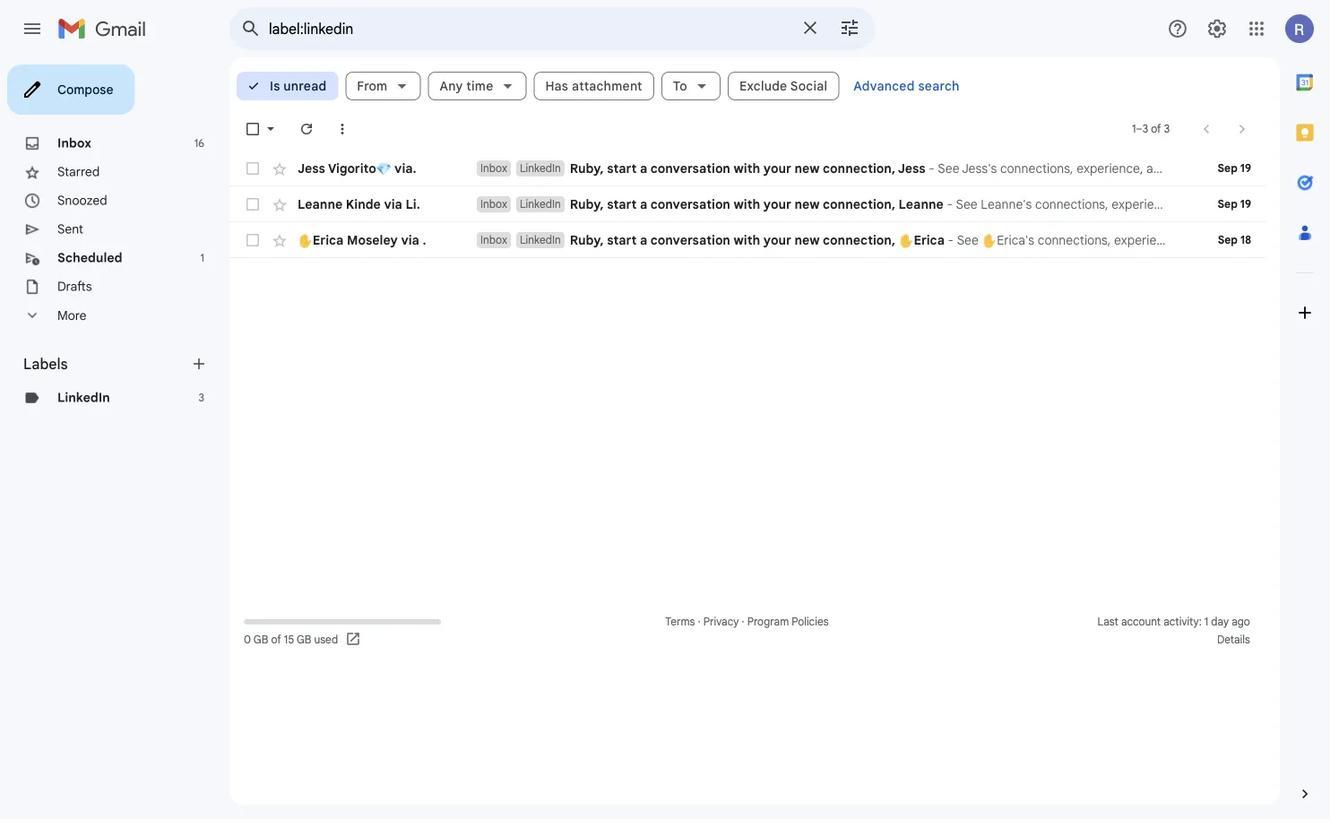 Task type: vqa. For each thing, say whether or not it's contained in the screenshot.
second "Ruby," from the bottom of the page
yes



Task type: locate. For each thing, give the bounding box(es) containing it.
1 vertical spatial with
[[734, 196, 760, 212]]

1 horizontal spatial more
[[1209, 232, 1238, 248]]

used
[[314, 633, 338, 647]]

via
[[384, 196, 402, 212], [401, 232, 419, 248]]

jess's
[[962, 160, 997, 176]]

your for leanne
[[764, 196, 791, 212]]

0 horizontal spatial erica
[[313, 232, 344, 248]]

2 vertical spatial connection,
[[823, 232, 896, 248]]

conversation
[[651, 160, 731, 176], [651, 196, 731, 212], [651, 232, 731, 248]]

0 vertical spatial a
[[640, 160, 647, 176]]

None checkbox
[[244, 160, 262, 177], [244, 195, 262, 213], [244, 160, 262, 177], [244, 195, 262, 213]]

conversation down "ruby, start a conversation with your new connection, leanne -"
[[651, 232, 731, 248]]

settings image
[[1207, 18, 1228, 39]]

2 vertical spatial sep
[[1218, 234, 1238, 247]]

any
[[440, 78, 463, 94]]

0 vertical spatial of
[[1151, 122, 1161, 136]]

your up ruby, start a conversation with your new connection,
[[764, 196, 791, 212]]

your down "ruby, start a conversation with your new connection, leanne -"
[[764, 232, 791, 248]]

row down "ruby, start a conversation with your new connection, leanne -"
[[229, 222, 1330, 258]]

None search field
[[229, 7, 875, 50]]

3 your from the top
[[764, 232, 791, 248]]

new up "ruby, start a conversation with your new connection, leanne -"
[[795, 160, 820, 176]]

start for ruby, start a conversation with your new connection, leanne
[[607, 196, 637, 212]]

is unread
[[270, 78, 327, 94]]

drafts
[[57, 279, 92, 294]]

2 vertical spatial with
[[734, 232, 760, 248]]

more left 18
[[1209, 232, 1238, 248]]

0 vertical spatial -
[[929, 160, 935, 176]]

and
[[1147, 160, 1168, 176], [1184, 232, 1206, 248]]

0 horizontal spatial 1
[[200, 251, 204, 265]]

1 vertical spatial 19
[[1241, 198, 1251, 211]]

1 vertical spatial via
[[401, 232, 419, 248]]

tab list
[[1280, 57, 1330, 755]]

drafts link
[[57, 279, 92, 294]]

1 vertical spatial experience,
[[1114, 232, 1181, 248]]

connection, for jess
[[823, 160, 896, 176]]

1 with from the top
[[734, 160, 760, 176]]

0 vertical spatial 1
[[1132, 122, 1136, 136]]

day
[[1211, 615, 1229, 629]]

1 your from the top
[[764, 160, 791, 176]]

see left jess's
[[938, 160, 960, 176]]

inbox link
[[57, 135, 91, 151]]

0 horizontal spatial ·
[[698, 615, 701, 629]]

Search mail text field
[[269, 20, 789, 38]]

1 vertical spatial sep
[[1218, 198, 1238, 211]]

2 ruby, from the top
[[570, 196, 604, 212]]

sep 19 for ruby, start a conversation with your new connection, leanne -
[[1218, 198, 1251, 211]]

0 vertical spatial 19
[[1241, 162, 1251, 175]]

new down "ruby, start a conversation with your new connection, leanne -"
[[795, 232, 820, 248]]

1 new from the top
[[795, 160, 820, 176]]

new
[[795, 160, 820, 176], [795, 196, 820, 212], [795, 232, 820, 248]]

0 vertical spatial see
[[938, 160, 960, 176]]

1 connection, from the top
[[823, 160, 896, 176]]

main menu image
[[22, 18, 43, 39]]

exclude
[[740, 78, 787, 94]]

details link
[[1217, 633, 1250, 647]]

time
[[466, 78, 494, 94]]

- see
[[945, 232, 982, 248]]

✋ image down jess's
[[982, 233, 997, 249]]

erica moseley via .
[[313, 232, 426, 248]]

1 horizontal spatial of
[[1151, 122, 1161, 136]]

2 start from the top
[[607, 196, 637, 212]]

2 a from the top
[[640, 196, 647, 212]]

inbox right .
[[480, 234, 507, 247]]

a
[[640, 160, 647, 176], [640, 196, 647, 212], [640, 232, 647, 248]]

1 row from the top
[[229, 151, 1330, 186]]

ruby, start a conversation with your new connection,
[[570, 232, 899, 248]]

2 sep from the top
[[1218, 198, 1238, 211]]

via for moseley
[[401, 232, 419, 248]]

1 vertical spatial -
[[947, 196, 953, 212]]

erica's
[[997, 232, 1035, 248]]

linkedin
[[1204, 160, 1252, 176], [520, 162, 561, 175], [520, 198, 561, 211], [1241, 232, 1289, 248], [520, 234, 561, 247], [57, 390, 110, 406]]

connections, right erica's
[[1038, 232, 1111, 248]]

2 horizontal spatial ✋ image
[[982, 233, 997, 249]]

start
[[607, 160, 637, 176], [607, 196, 637, 212], [607, 232, 637, 248]]

1 · from the left
[[698, 615, 701, 629]]

2 connection, from the top
[[823, 196, 896, 212]]

0 horizontal spatial gb
[[254, 633, 268, 647]]

sep
[[1218, 162, 1238, 175], [1218, 198, 1238, 211], [1218, 234, 1238, 247]]

1 erica from the left
[[313, 232, 344, 248]]

1 sep 19 from the top
[[1218, 162, 1251, 175]]

from
[[357, 78, 388, 94]]

2 your from the top
[[764, 196, 791, 212]]

✋ image down leanne kinde via li.
[[298, 233, 313, 249]]

-
[[929, 160, 935, 176], [947, 196, 953, 212], [948, 232, 954, 248]]

19 left anderso
[[1241, 162, 1251, 175]]

with up ruby, start a conversation with your new connection,
[[734, 196, 760, 212]]

.
[[423, 232, 426, 248]]

✋ image left - see
[[899, 233, 914, 249]]

footer
[[229, 613, 1266, 649]]

ruby,
[[570, 160, 604, 176], [570, 196, 604, 212], [570, 232, 604, 248]]

19 up 18
[[1241, 198, 1251, 211]]

1 horizontal spatial erica
[[914, 232, 945, 248]]

connections, right jess's
[[1000, 160, 1074, 176]]

1 19 from the top
[[1241, 162, 1251, 175]]

0 vertical spatial ruby,
[[570, 160, 604, 176]]

3 row from the top
[[229, 222, 1330, 258]]

moseley
[[347, 232, 398, 248]]

2 vertical spatial new
[[795, 232, 820, 248]]

1 vertical spatial a
[[640, 196, 647, 212]]

0 vertical spatial sep
[[1218, 162, 1238, 175]]

1 horizontal spatial 1
[[1132, 122, 1136, 136]]

2 conversation from the top
[[651, 196, 731, 212]]

see left erica's
[[957, 232, 979, 248]]

3 inside the labels navigation
[[199, 391, 204, 405]]

2 vertical spatial start
[[607, 232, 637, 248]]

1 vertical spatial of
[[271, 633, 281, 647]]

row up "ruby, start a conversation with your new connection, leanne -"
[[229, 151, 1330, 186]]

sep for see jess's connections, experience, and more linkedin ruby anderso
[[1218, 162, 1238, 175]]

1 jess from the left
[[298, 160, 325, 176]]

1 a from the top
[[640, 160, 647, 176]]

1 horizontal spatial jess
[[898, 160, 926, 176]]

0 horizontal spatial of
[[271, 633, 281, 647]]

sep 19
[[1218, 162, 1251, 175], [1218, 198, 1251, 211]]

inbox right li.
[[480, 198, 507, 211]]

19
[[1241, 162, 1251, 175], [1241, 198, 1251, 211]]

more
[[1171, 160, 1201, 176], [1209, 232, 1238, 248]]

0 vertical spatial new
[[795, 160, 820, 176]]

erica for erica
[[914, 232, 945, 248]]

with
[[734, 160, 760, 176], [734, 196, 760, 212], [734, 232, 760, 248]]

0 vertical spatial with
[[734, 160, 760, 176]]

19 for ruby, start a conversation with your new connection, leanne -
[[1241, 198, 1251, 211]]

and down 1 – 3 of 3
[[1147, 160, 1168, 176]]

2 erica from the left
[[914, 232, 945, 248]]

3 new from the top
[[795, 232, 820, 248]]

your
[[764, 160, 791, 176], [764, 196, 791, 212], [764, 232, 791, 248]]

conversation up ruby, start a conversation with your new connection,
[[651, 196, 731, 212]]

row
[[229, 151, 1330, 186], [229, 186, 1266, 222], [229, 222, 1330, 258]]

0 vertical spatial start
[[607, 160, 637, 176]]

✋ image
[[298, 233, 313, 249], [899, 233, 914, 249], [982, 233, 997, 249]]

1 vertical spatial your
[[764, 196, 791, 212]]

inbox down time
[[480, 162, 507, 175]]

1 vertical spatial conversation
[[651, 196, 731, 212]]

1 start from the top
[[607, 160, 637, 176]]

0 vertical spatial ruby
[[1255, 160, 1283, 176]]

jess down "refresh" icon
[[298, 160, 325, 176]]

0 vertical spatial sep 19
[[1218, 162, 1251, 175]]

with down "ruby, start a conversation with your new connection, leanne -"
[[734, 232, 760, 248]]

1
[[1132, 122, 1136, 136], [200, 251, 204, 265], [1205, 615, 1209, 629]]

li.
[[406, 196, 420, 212]]

leanne
[[298, 196, 343, 212], [899, 196, 944, 212]]

vigorito
[[328, 160, 376, 176]]

terms · privacy · program policies
[[665, 615, 829, 629]]

ruby left anderso
[[1255, 160, 1283, 176]]

sep for see
[[1218, 234, 1238, 247]]

0 vertical spatial connection,
[[823, 160, 896, 176]]

1 vertical spatial connection,
[[823, 196, 896, 212]]

of right –
[[1151, 122, 1161, 136]]

sent
[[57, 221, 83, 237]]

with up "ruby, start a conversation with your new connection, leanne -"
[[734, 160, 760, 176]]

0 vertical spatial your
[[764, 160, 791, 176]]

0 vertical spatial and
[[1147, 160, 1168, 176]]

gb right 15
[[297, 633, 311, 647]]

1 vertical spatial sep 19
[[1218, 198, 1251, 211]]

1 vertical spatial ruby,
[[570, 196, 604, 212]]

0 vertical spatial more
[[1171, 160, 1201, 176]]

inbox inside the labels navigation
[[57, 135, 91, 151]]

refresh image
[[298, 120, 316, 138]]

💎 image
[[376, 162, 391, 177]]

leanne kinde via li.
[[298, 196, 420, 212]]

and left sep 18
[[1184, 232, 1206, 248]]

0 horizontal spatial ✋ image
[[298, 233, 313, 249]]

to
[[673, 78, 688, 94]]

connections,
[[1000, 160, 1074, 176], [1038, 232, 1111, 248]]

·
[[698, 615, 701, 629], [742, 615, 745, 629]]

erica down ruby, start a conversation with your new connection, jess - see jess's connections, experience, and more linkedin ruby anderso
[[914, 232, 945, 248]]

gb
[[254, 633, 268, 647], [297, 633, 311, 647]]

any time button
[[428, 72, 527, 100]]

experience, left sep 18
[[1114, 232, 1181, 248]]

your up "ruby, start a conversation with your new connection, leanne -"
[[764, 160, 791, 176]]

2 vertical spatial 1
[[1205, 615, 1209, 629]]

3 sep from the top
[[1218, 234, 1238, 247]]

- down ruby, start a conversation with your new connection, jess - see jess's connections, experience, and more linkedin ruby anderso
[[947, 196, 953, 212]]

None checkbox
[[244, 120, 262, 138], [244, 231, 262, 249], [244, 120, 262, 138], [244, 231, 262, 249]]

experience,
[[1077, 160, 1143, 176], [1114, 232, 1181, 248]]

any time
[[440, 78, 494, 94]]

2 vertical spatial a
[[640, 232, 647, 248]]

1 vertical spatial 1
[[200, 251, 204, 265]]

- left jess's
[[929, 160, 935, 176]]

leanne down the jess vigorito
[[298, 196, 343, 212]]

from button
[[345, 72, 421, 100]]

2 vertical spatial ruby,
[[570, 232, 604, 248]]

privacy
[[703, 615, 739, 629]]

row up ruby, start a conversation with your new connection,
[[229, 186, 1266, 222]]

see
[[938, 160, 960, 176], [957, 232, 979, 248]]

1 sep from the top
[[1218, 162, 1238, 175]]

labels
[[23, 355, 68, 373]]

3 ruby, from the top
[[570, 232, 604, 248]]

support image
[[1167, 18, 1189, 39]]

2 vertical spatial your
[[764, 232, 791, 248]]

1 horizontal spatial gb
[[297, 633, 311, 647]]

more image
[[333, 120, 351, 138]]

· right the privacy link
[[742, 615, 745, 629]]

advanced search button
[[847, 70, 967, 102]]

erica left moseley
[[313, 232, 344, 248]]

has
[[546, 78, 568, 94]]

conversation up "ruby, start a conversation with your new connection, leanne -"
[[651, 160, 731, 176]]

is unread button
[[237, 72, 338, 100]]

1 gb from the left
[[254, 633, 268, 647]]

2 new from the top
[[795, 196, 820, 212]]

jess left jess's
[[898, 160, 926, 176]]

2 vertical spatial conversation
[[651, 232, 731, 248]]

2 19 from the top
[[1241, 198, 1251, 211]]

0 vertical spatial experience,
[[1077, 160, 1143, 176]]

1 horizontal spatial ✋ image
[[899, 233, 914, 249]]

- left erica's
[[948, 232, 954, 248]]

new up ruby, start a conversation with your new connection,
[[795, 196, 820, 212]]

scheduled
[[57, 250, 122, 266]]

ruby left a
[[1293, 232, 1321, 248]]

1 ✋ image from the left
[[298, 233, 313, 249]]

compose
[[57, 82, 113, 97]]

1 ruby, from the top
[[570, 160, 604, 176]]

3 connection, from the top
[[823, 232, 896, 248]]

3 a from the top
[[640, 232, 647, 248]]

via left .
[[401, 232, 419, 248]]

more up the erica's connections, experience, and more linkedin ruby a
[[1171, 160, 1201, 176]]

1 inside the labels navigation
[[200, 251, 204, 265]]

0 vertical spatial conversation
[[651, 160, 731, 176]]

2 row from the top
[[229, 186, 1266, 222]]

jess
[[298, 160, 325, 176], [898, 160, 926, 176]]

ruby
[[1255, 160, 1283, 176], [1293, 232, 1321, 248]]

inbox
[[57, 135, 91, 151], [480, 162, 507, 175], [480, 198, 507, 211], [480, 234, 507, 247]]

1 horizontal spatial leanne
[[899, 196, 944, 212]]

2 horizontal spatial 1
[[1205, 615, 1209, 629]]

1 horizontal spatial and
[[1184, 232, 1206, 248]]

0 horizontal spatial jess
[[298, 160, 325, 176]]

snoozed link
[[57, 193, 107, 208]]

1 vertical spatial new
[[795, 196, 820, 212]]

0 horizontal spatial 3
[[199, 391, 204, 405]]

via left li.
[[384, 196, 402, 212]]

- for leanne
[[947, 196, 953, 212]]

1 horizontal spatial ·
[[742, 615, 745, 629]]

experience, down –
[[1077, 160, 1143, 176]]

connection, for leanne
[[823, 196, 896, 212]]

1 conversation from the top
[[651, 160, 731, 176]]

3
[[1143, 122, 1148, 136], [1164, 122, 1170, 136], [199, 391, 204, 405]]

3 conversation from the top
[[651, 232, 731, 248]]

1 horizontal spatial ruby
[[1293, 232, 1321, 248]]

details
[[1217, 633, 1250, 647]]

1 vertical spatial start
[[607, 196, 637, 212]]

0 horizontal spatial ruby
[[1255, 160, 1283, 176]]

has attachment
[[546, 78, 643, 94]]

1 vertical spatial more
[[1209, 232, 1238, 248]]

0 horizontal spatial leanne
[[298, 196, 343, 212]]

2 sep 19 from the top
[[1218, 198, 1251, 211]]

program policies link
[[747, 615, 829, 629]]

of left 15
[[271, 633, 281, 647]]

0 vertical spatial via
[[384, 196, 402, 212]]

2 with from the top
[[734, 196, 760, 212]]

gb right 0
[[254, 633, 268, 647]]

terms link
[[665, 615, 695, 629]]

unread
[[284, 78, 327, 94]]

search mail image
[[235, 13, 267, 45]]

inbox up starred
[[57, 135, 91, 151]]

· right terms link
[[698, 615, 701, 629]]

1 for 1
[[200, 251, 204, 265]]

1 vertical spatial and
[[1184, 232, 1206, 248]]

leanne down ruby, start a conversation with your new connection, jess - see jess's connections, experience, and more linkedin ruby anderso
[[899, 196, 944, 212]]

2 gb from the left
[[297, 633, 311, 647]]

via.
[[391, 160, 417, 176]]



Task type: describe. For each thing, give the bounding box(es) containing it.
erica's connections, experience, and more linkedin ruby a
[[997, 232, 1330, 248]]

2 vertical spatial -
[[948, 232, 954, 248]]

account
[[1121, 615, 1161, 629]]

exclude social
[[740, 78, 828, 94]]

program
[[747, 615, 789, 629]]

- for jess
[[929, 160, 935, 176]]

with for leanne
[[734, 196, 760, 212]]

footer containing terms
[[229, 613, 1266, 649]]

erica for erica moseley via .
[[313, 232, 344, 248]]

via for kinde
[[384, 196, 402, 212]]

more
[[57, 308, 87, 323]]

3 with from the top
[[734, 232, 760, 248]]

new for jess
[[795, 160, 820, 176]]

kinde
[[346, 196, 381, 212]]

ruby, start a conversation with your new connection, leanne -
[[570, 196, 956, 212]]

to button
[[661, 72, 721, 100]]

privacy link
[[703, 615, 739, 629]]

start for ruby, start a conversation with your new connection, jess
[[607, 160, 637, 176]]

last account activity: 1 day ago details
[[1098, 615, 1250, 647]]

inbox for ruby, start a conversation with your new connection, leanne
[[480, 198, 507, 211]]

1 inside last account activity: 1 day ago details
[[1205, 615, 1209, 629]]

labels heading
[[23, 355, 190, 373]]

19 for ruby, start a conversation with your new connection, jess - see jess's connections, experience, and more linkedin ruby anderso
[[1241, 162, 1251, 175]]

activity:
[[1164, 615, 1202, 629]]

snoozed
[[57, 193, 107, 208]]

policies
[[792, 615, 829, 629]]

row containing jess vigorito
[[229, 151, 1330, 186]]

more button
[[0, 301, 215, 330]]

a
[[1324, 232, 1330, 248]]

ruby, start a conversation with your new connection, jess - see jess's connections, experience, and more linkedin ruby anderso
[[570, 160, 1330, 176]]

search
[[918, 78, 960, 94]]

starred
[[57, 164, 100, 180]]

1 horizontal spatial 3
[[1143, 122, 1148, 136]]

has attachment button
[[534, 72, 654, 100]]

clear search image
[[792, 10, 828, 46]]

–
[[1136, 122, 1143, 136]]

3 ✋ image from the left
[[982, 233, 997, 249]]

sent link
[[57, 221, 83, 237]]

scheduled link
[[57, 250, 122, 266]]

1 – 3 of 3
[[1132, 122, 1170, 136]]

18
[[1241, 234, 1251, 247]]

1 for 1 – 3 of 3
[[1132, 122, 1136, 136]]

conversation for ruby, start a conversation with your new connection, jess
[[651, 160, 731, 176]]

0 vertical spatial connections,
[[1000, 160, 1074, 176]]

sep 19 for ruby, start a conversation with your new connection, jess - see jess's connections, experience, and more linkedin ruby anderso
[[1218, 162, 1251, 175]]

your for jess
[[764, 160, 791, 176]]

1 vertical spatial connections,
[[1038, 232, 1111, 248]]

terms
[[665, 615, 695, 629]]

1 vertical spatial ruby
[[1293, 232, 1321, 248]]

new for leanne
[[795, 196, 820, 212]]

compose button
[[7, 65, 135, 115]]

inbox for ruby, start a conversation with your new connection,
[[480, 234, 507, 247]]

social
[[791, 78, 828, 94]]

a for ruby, start a conversation with your new connection, jess
[[640, 160, 647, 176]]

advanced search
[[854, 78, 960, 94]]

ago
[[1232, 615, 1250, 629]]

ruby, for ruby, start a conversation with your new connection, leanne
[[570, 196, 604, 212]]

ruby, for ruby, start a conversation with your new connection, jess
[[570, 160, 604, 176]]

1 leanne from the left
[[298, 196, 343, 212]]

1 vertical spatial see
[[957, 232, 979, 248]]

exclude social button
[[728, 72, 839, 100]]

gmail image
[[57, 11, 155, 47]]

jess vigorito
[[298, 160, 376, 176]]

advanced
[[854, 78, 915, 94]]

anderso
[[1286, 160, 1330, 176]]

starred link
[[57, 164, 100, 180]]

is
[[270, 78, 280, 94]]

advanced search options image
[[832, 10, 868, 46]]

0 gb of 15 gb used
[[244, 633, 338, 647]]

2 jess from the left
[[898, 160, 926, 176]]

row containing leanne kinde via li.
[[229, 186, 1266, 222]]

last
[[1098, 615, 1119, 629]]

0 horizontal spatial and
[[1147, 160, 1168, 176]]

attachment
[[572, 78, 643, 94]]

linkedin link
[[57, 390, 110, 406]]

labels navigation
[[0, 57, 229, 819]]

with for jess
[[734, 160, 760, 176]]

conversation for ruby, start a conversation with your new connection, leanne
[[651, 196, 731, 212]]

row containing erica moseley via .
[[229, 222, 1330, 258]]

2 leanne from the left
[[899, 196, 944, 212]]

3 start from the top
[[607, 232, 637, 248]]

2 · from the left
[[742, 615, 745, 629]]

inbox for ruby, start a conversation with your new connection, jess
[[480, 162, 507, 175]]

15
[[284, 633, 294, 647]]

0 horizontal spatial more
[[1171, 160, 1201, 176]]

2 ✋ image from the left
[[899, 233, 914, 249]]

a for ruby, start a conversation with your new connection, leanne
[[640, 196, 647, 212]]

16
[[194, 137, 204, 150]]

0
[[244, 633, 251, 647]]

linkedin inside the labels navigation
[[57, 390, 110, 406]]

2 horizontal spatial 3
[[1164, 122, 1170, 136]]

follow link to manage storage image
[[345, 631, 363, 649]]

sep 18
[[1218, 234, 1251, 247]]



